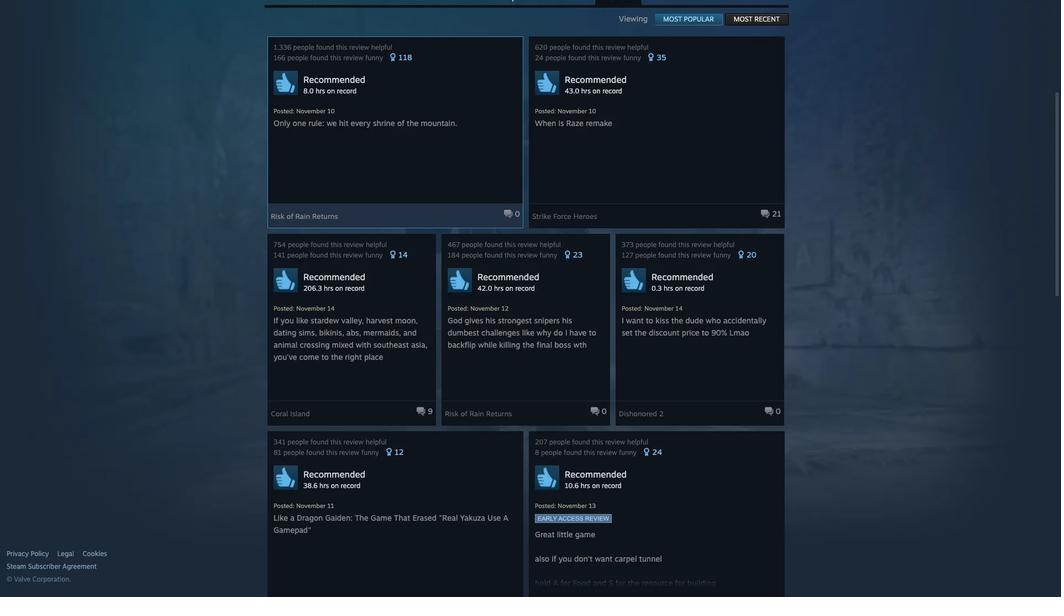 Task type: locate. For each thing, give the bounding box(es) containing it.
november inside posted: november 14 i want to kiss the dude who accidentally set the discount price to 90% lmao
[[645, 305, 674, 312]]

620 people found this review helpful 24 people found this review funny
[[535, 43, 649, 62]]

a right hold on the bottom of page
[[553, 578, 559, 588]]

risk for god gives his strongest snipers his dumbest challenges like why do i have to backflip while killing the final boss wth
[[445, 409, 459, 418]]

1 vertical spatial 12
[[395, 447, 404, 457]]

the
[[407, 118, 419, 128], [672, 316, 683, 325], [635, 328, 647, 337], [523, 340, 535, 349], [331, 352, 343, 362], [628, 578, 640, 588]]

funny for 14
[[365, 251, 383, 259]]

0 horizontal spatial for
[[561, 578, 571, 588]]

record inside recommended 0.3 hrs on record
[[685, 284, 705, 293]]

0 vertical spatial i
[[622, 316, 624, 325]]

record inside recommended 38.6 hrs on record
[[341, 482, 361, 490]]

1 horizontal spatial his
[[562, 316, 573, 325]]

1 vertical spatial returns
[[486, 409, 512, 418]]

2 horizontal spatial 0
[[776, 406, 781, 416]]

1 most from the left
[[664, 15, 682, 23]]

0 vertical spatial a
[[503, 513, 509, 523]]

hold
[[535, 578, 551, 588]]

0 vertical spatial want
[[626, 316, 644, 325]]

14 up "price"
[[676, 305, 683, 312]]

this
[[336, 43, 347, 51], [593, 43, 604, 51], [330, 54, 342, 62], [588, 54, 600, 62], [331, 241, 342, 249], [505, 241, 516, 249], [679, 241, 690, 249], [330, 251, 341, 259], [505, 251, 516, 259], [678, 251, 690, 259], [331, 438, 342, 446], [592, 438, 604, 446], [326, 448, 338, 457], [584, 448, 595, 457]]

recommended down 1,336 people found this review helpful 166 people found this review funny at the left top
[[304, 74, 366, 85]]

hrs for gaiden:
[[320, 482, 329, 490]]

november up access
[[558, 502, 587, 510]]

posted: up early
[[535, 502, 556, 510]]

risk of rain returns link for god gives his strongest snipers his dumbest challenges like why do i have to backflip while killing the final boss wth
[[445, 405, 512, 418]]

for left building
[[675, 578, 686, 588]]

1 vertical spatial want
[[595, 554, 613, 563]]

hrs right 43.0
[[582, 87, 591, 95]]

0 horizontal spatial rain
[[296, 212, 310, 221]]

of for dumbest
[[461, 409, 468, 418]]

hrs right "10.6"
[[581, 482, 590, 490]]

coral island link
[[271, 405, 310, 418]]

1 vertical spatial 24
[[653, 447, 663, 457]]

rain
[[296, 212, 310, 221], [470, 409, 484, 418]]

most recent link
[[725, 13, 789, 25]]

risk up 754
[[271, 212, 285, 221]]

hrs right the 42.0 at the top
[[494, 284, 504, 293]]

want for don't
[[595, 554, 613, 563]]

recommended up 43.0
[[565, 74, 627, 85]]

record for gaiden:
[[341, 482, 361, 490]]

0 horizontal spatial 24
[[535, 54, 544, 62]]

funny left the 118
[[366, 54, 383, 62]]

14 inside posted: november 14 if you like stardew valley, harvest moon, dating sims, bikinis, abs, mermaids, and animal crossing mixed with southeast asia, you've come to the right place
[[328, 305, 335, 312]]

funny left 35
[[624, 54, 641, 62]]

funny inside 207 people found this review helpful 8 people found this review funny
[[619, 448, 637, 457]]

risk of rain returns for god gives his strongest snipers his dumbest challenges like why do i have to backflip while killing the final boss wth
[[445, 409, 512, 418]]

the left final
[[523, 340, 535, 349]]

on inside recommended 38.6 hrs on record
[[331, 482, 339, 490]]

on inside recommended 10.6 hrs on record
[[592, 482, 600, 490]]

november up 'dragon'
[[296, 502, 326, 510]]

killing
[[499, 340, 521, 349]]

0 horizontal spatial 12
[[395, 447, 404, 457]]

1 horizontal spatial returns
[[486, 409, 512, 418]]

you inside posted: november 14 if you like stardew valley, harvest moon, dating sims, bikinis, abs, mermaids, and animal crossing mixed with southeast asia, you've come to the right place
[[281, 316, 294, 325]]

10 inside posted: november 10 when is raze remake
[[589, 107, 596, 115]]

1 vertical spatial i
[[565, 328, 568, 337]]

want right don't
[[595, 554, 613, 563]]

posted: november 14 if you like stardew valley, harvest moon, dating sims, bikinis, abs, mermaids, and animal crossing mixed with southeast asia, you've come to the right place
[[274, 305, 428, 362]]

on inside recommended 42.0 hrs on record
[[506, 284, 514, 293]]

0 horizontal spatial risk
[[271, 212, 285, 221]]

like
[[274, 513, 288, 523]]

0 vertical spatial 24
[[535, 54, 544, 62]]

and
[[403, 328, 417, 337], [593, 578, 607, 588]]

record inside recommended 206.3 hrs on record
[[345, 284, 365, 293]]

1 horizontal spatial rain
[[470, 409, 484, 418]]

20
[[747, 250, 757, 259]]

funny left 23 at top
[[540, 251, 558, 259]]

1 horizontal spatial 0
[[602, 406, 607, 416]]

posted: inside posted: november 14 i want to kiss the dude who accidentally set the discount price to 90% lmao
[[622, 305, 643, 312]]

1 vertical spatial and
[[593, 578, 607, 588]]

14 inside posted: november 14 i want to kiss the dude who accidentally set the discount price to 90% lmao
[[676, 305, 683, 312]]

his up challenges
[[486, 316, 496, 325]]

recommended for strongest
[[478, 271, 540, 283]]

food
[[573, 578, 591, 588]]

0 vertical spatial risk of rain returns link
[[271, 208, 338, 221]]

1 horizontal spatial 12
[[502, 305, 509, 312]]

1 horizontal spatial risk
[[445, 409, 459, 418]]

helpful inside 620 people found this review helpful 24 people found this review funny
[[628, 43, 649, 51]]

recommended 8.0 hrs on record
[[304, 74, 366, 95]]

record for remake
[[603, 87, 622, 95]]

funny up recommended 38.6 hrs on record on the bottom of page
[[361, 448, 379, 457]]

35
[[657, 53, 667, 62]]

strike force heroes
[[532, 212, 598, 221]]

is
[[559, 118, 564, 128]]

1 horizontal spatial you
[[559, 554, 572, 563]]

helpful for 35
[[628, 43, 649, 51]]

to right come
[[322, 352, 329, 362]]

helpful inside 467 people found this review helpful 184 people found this review funny
[[540, 241, 561, 249]]

1 horizontal spatial of
[[397, 118, 405, 128]]

funny for 12
[[361, 448, 379, 457]]

cookies steam subscriber agreement © valve corporation.
[[7, 550, 107, 583]]

and down moon,
[[403, 328, 417, 337]]

helpful inside 1,336 people found this review helpful 166 people found this review funny
[[371, 43, 392, 51]]

people
[[293, 43, 314, 51], [550, 43, 571, 51], [288, 54, 308, 62], [546, 54, 567, 62], [288, 241, 309, 249], [462, 241, 483, 249], [636, 241, 657, 249], [287, 251, 308, 259], [462, 251, 483, 259], [636, 251, 657, 259], [288, 438, 309, 446], [550, 438, 570, 446], [283, 448, 304, 457], [541, 448, 562, 457]]

funny inside 1,336 people found this review helpful 166 people found this review funny
[[366, 54, 383, 62]]

most for most popular
[[664, 15, 682, 23]]

helpful inside 207 people found this review helpful 8 people found this review funny
[[628, 438, 649, 446]]

people right 81
[[283, 448, 304, 457]]

341
[[274, 438, 286, 446]]

funny inside 754 people found this review helpful 141 people found this review funny
[[365, 251, 383, 259]]

helpful inside 341 people found this review helpful 81 people found this review funny
[[366, 438, 387, 446]]

funny inside 620 people found this review helpful 24 people found this review funny
[[624, 54, 641, 62]]

people right the 127
[[636, 251, 657, 259]]

1 vertical spatial risk
[[445, 409, 459, 418]]

heroes
[[574, 212, 598, 221]]

2 most from the left
[[734, 15, 753, 23]]

record up review
[[602, 482, 622, 490]]

hrs inside recommended 8.0 hrs on record
[[316, 87, 325, 95]]

recommended up the 38.6
[[304, 469, 366, 480]]

funny inside 341 people found this review helpful 81 people found this review funny
[[361, 448, 379, 457]]

record up the
[[341, 482, 361, 490]]

0 vertical spatial you
[[281, 316, 294, 325]]

funny left 20
[[714, 251, 731, 259]]

0 vertical spatial risk of rain returns
[[271, 212, 338, 221]]

valley,
[[342, 316, 364, 325]]

42.0
[[478, 284, 492, 293]]

people right 620
[[550, 43, 571, 51]]

14 up stardew
[[328, 305, 335, 312]]

november inside posted: november 12 god gives his strongest snipers his dumbest challenges like why do i have to backflip while killing the final boss wth
[[471, 305, 500, 312]]

a
[[290, 513, 295, 523]]

game
[[575, 530, 596, 539]]

use
[[488, 513, 501, 523]]

1 horizontal spatial for
[[616, 578, 626, 588]]

gamepad"
[[274, 525, 312, 535]]

of right shrine on the top left
[[397, 118, 405, 128]]

0 horizontal spatial 14
[[328, 305, 335, 312]]

on right 0.3
[[675, 284, 683, 293]]

who
[[706, 316, 721, 325]]

recommended for we
[[304, 74, 366, 85]]

hrs right 0.3
[[664, 284, 674, 293]]

0 vertical spatial rain
[[296, 212, 310, 221]]

funny for 35
[[624, 54, 641, 62]]

tunnel
[[639, 554, 662, 563]]

14
[[399, 250, 408, 259], [328, 305, 335, 312], [676, 305, 683, 312]]

0 vertical spatial risk
[[271, 212, 285, 221]]

november up raze
[[558, 107, 587, 115]]

1,336 people found this review helpful 166 people found this review funny
[[274, 43, 392, 62]]

1 horizontal spatial and
[[593, 578, 607, 588]]

0 horizontal spatial like
[[296, 316, 309, 325]]

24 down 620
[[535, 54, 544, 62]]

posted: for when
[[535, 107, 556, 115]]

23
[[573, 250, 583, 259]]

1 vertical spatial risk of rain returns link
[[445, 405, 512, 418]]

0 vertical spatial 12
[[502, 305, 509, 312]]

funny inside 467 people found this review helpful 184 people found this review funny
[[540, 251, 558, 259]]

posted: up god
[[448, 305, 469, 312]]

on inside recommended 0.3 hrs on record
[[675, 284, 683, 293]]

i
[[622, 316, 624, 325], [565, 328, 568, 337]]

record up dude
[[685, 284, 705, 293]]

recommended up 206.3
[[304, 271, 366, 283]]

found
[[316, 43, 334, 51], [573, 43, 591, 51], [310, 54, 328, 62], [569, 54, 587, 62], [311, 241, 329, 249], [485, 241, 503, 249], [659, 241, 677, 249], [310, 251, 328, 259], [485, 251, 503, 259], [659, 251, 677, 259], [311, 438, 329, 446], [572, 438, 590, 446], [306, 448, 324, 457], [564, 448, 582, 457]]

0 vertical spatial of
[[397, 118, 405, 128]]

accidentally
[[724, 316, 767, 325]]

10 inside posted: november 10 only one rule: we hit every shrine of the mountain.
[[328, 107, 335, 115]]

the inside posted: november 12 god gives his strongest snipers his dumbest challenges like why do i have to backflip while killing the final boss wth
[[523, 340, 535, 349]]

hrs
[[316, 87, 325, 95], [582, 87, 591, 95], [324, 284, 334, 293], [494, 284, 504, 293], [664, 284, 674, 293], [320, 482, 329, 490], [581, 482, 590, 490]]

1 vertical spatial risk of rain returns
[[445, 409, 512, 418]]

1 vertical spatial a
[[553, 578, 559, 588]]

0 horizontal spatial his
[[486, 316, 496, 325]]

you
[[281, 316, 294, 325], [559, 554, 572, 563]]

24 down 2
[[653, 447, 663, 457]]

hrs right the 38.6
[[320, 482, 329, 490]]

0 horizontal spatial want
[[595, 554, 613, 563]]

1 horizontal spatial risk of rain returns link
[[445, 405, 512, 418]]

i inside posted: november 12 god gives his strongest snipers his dumbest challenges like why do i have to backflip while killing the final boss wth
[[565, 328, 568, 337]]

place
[[364, 352, 383, 362]]

10 up remake
[[589, 107, 596, 115]]

record inside recommended 8.0 hrs on record
[[337, 87, 357, 95]]

funny down the dishonored
[[619, 448, 637, 457]]

record up strongest
[[516, 284, 535, 293]]

funny inside 373 people found this review helpful 127 people found this review funny
[[714, 251, 731, 259]]

1 horizontal spatial like
[[522, 328, 535, 337]]

posted: for if
[[274, 305, 295, 312]]

hrs inside recommended 0.3 hrs on record
[[664, 284, 674, 293]]

on inside recommended 43.0 hrs on record
[[593, 87, 601, 95]]

620
[[535, 43, 548, 51]]

0 horizontal spatial 10
[[328, 107, 335, 115]]

1 horizontal spatial risk of rain returns
[[445, 409, 512, 418]]

of inside posted: november 10 only one rule: we hit every shrine of the mountain.
[[397, 118, 405, 128]]

i right do
[[565, 328, 568, 337]]

recommended down 373 people found this review helpful 127 people found this review funny
[[652, 271, 714, 283]]

november up stardew
[[296, 305, 326, 312]]

november for review
[[558, 502, 587, 510]]

resource
[[642, 578, 673, 588]]

1 horizontal spatial want
[[626, 316, 644, 325]]

coral
[[271, 409, 288, 418]]

754
[[274, 241, 286, 249]]

november inside posted: november 13 early access review
[[558, 502, 587, 510]]

on right 8.0
[[327, 87, 335, 95]]

want inside posted: november 14 i want to kiss the dude who accidentally set the discount price to 90% lmao
[[626, 316, 644, 325]]

hrs for stardew
[[324, 284, 334, 293]]

posted: november 13 early access review
[[535, 502, 609, 522]]

1 horizontal spatial i
[[622, 316, 624, 325]]

posted: up set
[[622, 305, 643, 312]]

coral island
[[271, 409, 310, 418]]

mermaids,
[[364, 328, 401, 337]]

risk of rain returns right 9
[[445, 409, 512, 418]]

0 horizontal spatial returns
[[312, 212, 338, 221]]

if
[[274, 316, 279, 325]]

his up do
[[562, 316, 573, 325]]

on right the 42.0 at the top
[[506, 284, 514, 293]]

record up hit
[[337, 87, 357, 95]]

like inside posted: november 12 god gives his strongest snipers his dumbest challenges like why do i have to backflip while killing the final boss wth
[[522, 328, 535, 337]]

final
[[537, 340, 553, 349]]

posted: inside posted: november 10 when is raze remake
[[535, 107, 556, 115]]

1 vertical spatial rain
[[470, 409, 484, 418]]

hrs inside recommended 38.6 hrs on record
[[320, 482, 329, 490]]

hrs right 206.3
[[324, 284, 334, 293]]

risk right 9
[[445, 409, 459, 418]]

posted: inside posted: november 10 only one rule: we hit every shrine of the mountain.
[[274, 107, 295, 115]]

a inside posted: november 11 like a dragon gaiden: the game that erased "real yakuza use a gamepad"
[[503, 513, 509, 523]]

1 10 from the left
[[328, 107, 335, 115]]

2 horizontal spatial 14
[[676, 305, 683, 312]]

record inside recommended 43.0 hrs on record
[[603, 87, 622, 95]]

dishonored
[[619, 409, 657, 418]]

rain for god gives his strongest snipers his dumbest challenges like why do i have to backflip while killing the final boss wth
[[470, 409, 484, 418]]

posted: inside posted: november 12 god gives his strongest snipers his dumbest challenges like why do i have to backflip while killing the final boss wth
[[448, 305, 469, 312]]

most left popular
[[664, 15, 682, 23]]

rain up 754 people found this review helpful 141 people found this review funny
[[296, 212, 310, 221]]

posted: inside posted: november 13 early access review
[[535, 502, 556, 510]]

0 horizontal spatial risk of rain returns link
[[271, 208, 338, 221]]

on right 43.0
[[593, 87, 601, 95]]

november up rule:
[[296, 107, 326, 115]]

38.6
[[304, 482, 318, 490]]

privacy policy link
[[7, 550, 49, 558]]

recommended 206.3 hrs on record
[[304, 271, 366, 293]]

returns for we
[[312, 212, 338, 221]]

risk of rain returns for only one rule: we hit every shrine of the mountain.
[[271, 212, 338, 221]]

0 vertical spatial and
[[403, 328, 417, 337]]

record up remake
[[603, 87, 622, 95]]

record inside recommended 42.0 hrs on record
[[516, 284, 535, 293]]

1 vertical spatial you
[[559, 554, 572, 563]]

privacy
[[7, 550, 29, 558]]

1 horizontal spatial 10
[[589, 107, 596, 115]]

on inside recommended 8.0 hrs on record
[[327, 87, 335, 95]]

0 vertical spatial like
[[296, 316, 309, 325]]

dating
[[274, 328, 297, 337]]

1 vertical spatial of
[[287, 212, 294, 221]]

discount
[[649, 328, 680, 337]]

you right if at the right of page
[[559, 554, 572, 563]]

posted: up only
[[274, 107, 295, 115]]

to right have
[[589, 328, 597, 337]]

2 horizontal spatial for
[[675, 578, 686, 588]]

hrs inside recommended 43.0 hrs on record
[[582, 87, 591, 95]]

funny up recommended 206.3 hrs on record
[[365, 251, 383, 259]]

on up "11"
[[331, 482, 339, 490]]

like up sims,
[[296, 316, 309, 325]]

record
[[337, 87, 357, 95], [603, 87, 622, 95], [345, 284, 365, 293], [516, 284, 535, 293], [685, 284, 705, 293], [341, 482, 361, 490], [602, 482, 622, 490]]

november
[[296, 107, 326, 115], [558, 107, 587, 115], [296, 305, 326, 312], [471, 305, 500, 312], [645, 305, 674, 312], [296, 502, 326, 510], [558, 502, 587, 510]]

gives
[[465, 316, 484, 325]]

0 horizontal spatial and
[[403, 328, 417, 337]]

recommended for kiss
[[652, 271, 714, 283]]

0 horizontal spatial i
[[565, 328, 568, 337]]

like inside posted: november 14 if you like stardew valley, harvest moon, dating sims, bikinis, abs, mermaids, and animal crossing mixed with southeast asia, you've come to the right place
[[296, 316, 309, 325]]

i up set
[[622, 316, 624, 325]]

for left food
[[561, 578, 571, 588]]

1 horizontal spatial most
[[734, 15, 753, 23]]

helpful inside 754 people found this review helpful 141 people found this review funny
[[366, 241, 387, 249]]

0 horizontal spatial 0
[[515, 209, 520, 218]]

1 horizontal spatial a
[[553, 578, 559, 588]]

the right the s
[[628, 578, 640, 588]]

most
[[664, 15, 682, 23], [734, 15, 753, 23]]

1 his from the left
[[486, 316, 496, 325]]

hold a for food and s for the resource for building
[[535, 578, 717, 588]]

14 for if you like stardew valley, harvest moon, dating sims, bikinis, abs, mermaids, and animal crossing mixed with southeast asia, you've come to the right place
[[328, 305, 335, 312]]

risk of rain returns
[[271, 212, 338, 221], [445, 409, 512, 418]]

people right 8
[[541, 448, 562, 457]]

posted: up "if"
[[274, 305, 295, 312]]

1 vertical spatial like
[[522, 328, 535, 337]]

the down mixed at left bottom
[[331, 352, 343, 362]]

1 horizontal spatial 14
[[399, 250, 408, 259]]

risk of rain returns up 754
[[271, 212, 338, 221]]

november inside posted: november 14 if you like stardew valley, harvest moon, dating sims, bikinis, abs, mermaids, and animal crossing mixed with southeast asia, you've come to the right place
[[296, 305, 326, 312]]

posted: november 11 like a dragon gaiden: the game that erased "real yakuza use a gamepad"
[[274, 502, 509, 535]]

his
[[486, 316, 496, 325], [562, 316, 573, 325]]

to
[[646, 316, 654, 325], [589, 328, 597, 337], [702, 328, 709, 337], [322, 352, 329, 362]]

to inside posted: november 12 god gives his strongest snipers his dumbest challenges like why do i have to backflip while killing the final boss wth
[[589, 328, 597, 337]]

hrs inside recommended 206.3 hrs on record
[[324, 284, 334, 293]]

of right 9
[[461, 409, 468, 418]]

a right "use"
[[503, 513, 509, 523]]

on inside recommended 206.3 hrs on record
[[335, 284, 343, 293]]

want
[[626, 316, 644, 325], [595, 554, 613, 563]]

14 left 184
[[399, 250, 408, 259]]

record inside recommended 10.6 hrs on record
[[602, 482, 622, 490]]

recommended for stardew
[[304, 271, 366, 283]]

november for to
[[645, 305, 674, 312]]

november inside posted: november 10 only one rule: we hit every shrine of the mountain.
[[296, 107, 326, 115]]

november up kiss
[[645, 305, 674, 312]]

helpful inside 373 people found this review helpful 127 people found this review funny
[[714, 241, 735, 249]]

recommended for remake
[[565, 74, 627, 85]]

on for remake
[[593, 87, 601, 95]]

on right 206.3
[[335, 284, 343, 293]]

of for shrine
[[287, 212, 294, 221]]

november up the gives
[[471, 305, 500, 312]]

of up 754 people found this review helpful 141 people found this review funny
[[287, 212, 294, 221]]

0 horizontal spatial most
[[664, 15, 682, 23]]

risk of rain returns link right 9
[[445, 405, 512, 418]]

2 vertical spatial of
[[461, 409, 468, 418]]

rain right 9
[[470, 409, 484, 418]]

november inside posted: november 11 like a dragon gaiden: the game that erased "real yakuza use a gamepad"
[[296, 502, 326, 510]]

hrs right 8.0
[[316, 87, 325, 95]]

s
[[609, 578, 614, 588]]

risk of rain returns link up 754
[[271, 208, 338, 221]]

recommended 0.3 hrs on record
[[652, 271, 714, 293]]

record up 'valley,'
[[345, 284, 365, 293]]

posted: up when
[[535, 107, 556, 115]]

0 horizontal spatial a
[[503, 513, 509, 523]]

for right the s
[[616, 578, 626, 588]]

erased
[[413, 513, 437, 523]]

most left the recent
[[734, 15, 753, 23]]

0 vertical spatial returns
[[312, 212, 338, 221]]

0 horizontal spatial risk of rain returns
[[271, 212, 338, 221]]

hrs inside recommended 42.0 hrs on record
[[494, 284, 504, 293]]

0 horizontal spatial you
[[281, 316, 294, 325]]

2 10 from the left
[[589, 107, 596, 115]]

0 horizontal spatial of
[[287, 212, 294, 221]]

207
[[535, 438, 548, 446]]

november inside posted: november 10 when is raze remake
[[558, 107, 587, 115]]

2 horizontal spatial of
[[461, 409, 468, 418]]

recommended up "10.6"
[[565, 469, 627, 480]]

and left the s
[[593, 578, 607, 588]]

review
[[585, 515, 609, 522]]

posted: up like
[[274, 502, 295, 510]]

only
[[274, 118, 291, 128]]

posted: inside posted: november 14 if you like stardew valley, harvest moon, dating sims, bikinis, abs, mermaids, and animal crossing mixed with southeast asia, you've come to the right place
[[274, 305, 295, 312]]

right
[[345, 352, 362, 362]]

people right 184
[[462, 251, 483, 259]]

and inside posted: november 14 if you like stardew valley, harvest moon, dating sims, bikinis, abs, mermaids, and animal crossing mixed with southeast asia, you've come to the right place
[[403, 328, 417, 337]]

legal link
[[57, 550, 74, 558]]

posted: inside posted: november 11 like a dragon gaiden: the game that erased "real yakuza use a gamepad"
[[274, 502, 295, 510]]

game
[[371, 513, 392, 523]]

to inside posted: november 14 if you like stardew valley, harvest moon, dating sims, bikinis, abs, mermaids, and animal crossing mixed with southeast asia, you've come to the right place
[[322, 352, 329, 362]]



Task type: describe. For each thing, give the bounding box(es) containing it.
people right the "467"
[[462, 241, 483, 249]]

dishonored 2
[[619, 409, 664, 418]]

november for rule:
[[296, 107, 326, 115]]

asia,
[[411, 340, 428, 349]]

animal
[[274, 340, 298, 349]]

subscriber
[[28, 562, 61, 571]]

recommended for gaiden:
[[304, 469, 366, 480]]

0 for only one rule: we hit every shrine of the mountain.
[[515, 209, 520, 218]]

shrine
[[373, 118, 395, 128]]

record for kiss
[[685, 284, 705, 293]]

people down 620
[[546, 54, 567, 62]]

island
[[290, 409, 310, 418]]

recommended 43.0 hrs on record
[[565, 74, 627, 95]]

challenges
[[482, 328, 520, 337]]

207 people found this review helpful 8 people found this review funny
[[535, 438, 649, 457]]

on for we
[[327, 87, 335, 95]]

hrs inside recommended 10.6 hrs on record
[[581, 482, 590, 490]]

popular
[[684, 15, 714, 23]]

returns for strongest
[[486, 409, 512, 418]]

when
[[535, 118, 556, 128]]

"real
[[439, 513, 458, 523]]

risk for only one rule: we hit every shrine of the mountain.
[[271, 212, 285, 221]]

on for kiss
[[675, 284, 683, 293]]

gaiden:
[[325, 513, 353, 523]]

people right 373
[[636, 241, 657, 249]]

recent
[[755, 15, 780, 23]]

the right set
[[635, 328, 647, 337]]

helpful for 20
[[714, 241, 735, 249]]

the right kiss
[[672, 316, 683, 325]]

crossing
[[300, 340, 330, 349]]

while
[[478, 340, 497, 349]]

3 for from the left
[[675, 578, 686, 588]]

raze
[[567, 118, 584, 128]]

one
[[293, 118, 306, 128]]

hrs for strongest
[[494, 284, 504, 293]]

great
[[535, 530, 555, 539]]

if
[[552, 554, 557, 563]]

set
[[622, 328, 633, 337]]

184
[[448, 251, 460, 259]]

recommended 10.6 hrs on record
[[565, 469, 627, 490]]

building
[[688, 578, 717, 588]]

people right the 141 at the top left of the page
[[287, 251, 308, 259]]

81
[[274, 448, 282, 457]]

most for most recent
[[734, 15, 753, 23]]

wth
[[574, 340, 587, 349]]

467 people found this review helpful 184 people found this review funny
[[448, 241, 561, 259]]

also
[[535, 554, 550, 563]]

bikinis,
[[319, 328, 344, 337]]

abs,
[[347, 328, 361, 337]]

754 people found this review helpful 141 people found this review funny
[[274, 241, 387, 259]]

12 inside posted: november 12 god gives his strongest snipers his dumbest challenges like why do i have to backflip while killing the final boss wth
[[502, 305, 509, 312]]

steam
[[7, 562, 26, 571]]

risk of rain returns link for only one rule: we hit every shrine of the mountain.
[[271, 208, 338, 221]]

206.3
[[304, 284, 322, 293]]

posted: for like
[[274, 502, 295, 510]]

every
[[351, 118, 371, 128]]

dragon
[[297, 513, 323, 523]]

posted: november 14 i want to kiss the dude who accidentally set the discount price to 90% lmao
[[622, 305, 767, 337]]

do
[[554, 328, 563, 337]]

yakuza
[[460, 513, 486, 523]]

people right the 341
[[288, 438, 309, 446]]

strongest
[[498, 316, 532, 325]]

november for like
[[296, 305, 326, 312]]

1 for from the left
[[561, 578, 571, 588]]

moon,
[[395, 316, 418, 325]]

most recent
[[734, 15, 780, 23]]

november for raze
[[558, 107, 587, 115]]

helpful for 118
[[371, 43, 392, 51]]

hrs for remake
[[582, 87, 591, 95]]

boss
[[555, 340, 571, 349]]

i inside posted: november 14 i want to kiss the dude who accidentally set the discount price to 90% lmao
[[622, 316, 624, 325]]

backflip
[[448, 340, 476, 349]]

dishonored 2 link
[[619, 405, 664, 418]]

also if you don't want carpel tunnel
[[535, 554, 662, 563]]

10 for remake
[[589, 107, 596, 115]]

funny for 118
[[366, 54, 383, 62]]

funny for 24
[[619, 448, 637, 457]]

10.6
[[565, 482, 579, 490]]

10 for we
[[328, 107, 335, 115]]

strike
[[532, 212, 551, 221]]

2 his from the left
[[562, 316, 573, 325]]

helpful for 24
[[628, 438, 649, 446]]

24 inside 620 people found this review helpful 24 people found this review funny
[[535, 54, 544, 62]]

record for we
[[337, 87, 357, 95]]

most popular link
[[655, 13, 723, 25]]

the inside posted: november 14 if you like stardew valley, harvest moon, dating sims, bikinis, abs, mermaids, and animal crossing mixed with southeast asia, you've come to the right place
[[331, 352, 343, 362]]

1 horizontal spatial 24
[[653, 447, 663, 457]]

14 for i want to kiss the dude who accidentally set the discount price to 90% lmao
[[676, 305, 683, 312]]

recommended 42.0 hrs on record
[[478, 271, 540, 293]]

god
[[448, 316, 463, 325]]

people right 754
[[288, 241, 309, 249]]

don't
[[574, 554, 593, 563]]

come
[[299, 352, 319, 362]]

strike force heroes link
[[532, 208, 598, 221]]

sims,
[[299, 328, 317, 337]]

people right 207
[[550, 438, 570, 446]]

record for stardew
[[345, 284, 365, 293]]

record for strongest
[[516, 284, 535, 293]]

force
[[554, 212, 572, 221]]

little
[[557, 530, 573, 539]]

hrs for we
[[316, 87, 325, 95]]

0 for i want to kiss the dude who accidentally set the discount price to 90% lmao
[[776, 406, 781, 416]]

that
[[394, 513, 410, 523]]

the inside posted: november 10 only one rule: we hit every shrine of the mountain.
[[407, 118, 419, 128]]

helpful for 23
[[540, 241, 561, 249]]

helpful for 12
[[366, 438, 387, 446]]

2
[[660, 409, 664, 418]]

on for strongest
[[506, 284, 514, 293]]

mixed
[[332, 340, 354, 349]]

most popular
[[664, 15, 714, 23]]

recommended 38.6 hrs on record
[[304, 469, 366, 490]]

you've
[[274, 352, 297, 362]]

0 for god gives his strongest snipers his dumbest challenges like why do i have to backflip while killing the final boss wth
[[602, 406, 607, 416]]

2 for from the left
[[616, 578, 626, 588]]

hit
[[339, 118, 349, 128]]

helpful for 14
[[366, 241, 387, 249]]

valve
[[14, 575, 31, 583]]

harvest
[[366, 316, 393, 325]]

43.0
[[565, 87, 580, 95]]

funny for 20
[[714, 251, 731, 259]]

the
[[355, 513, 369, 523]]

166
[[274, 54, 286, 62]]

posted: for i
[[622, 305, 643, 312]]

on for stardew
[[335, 284, 343, 293]]

141
[[274, 251, 285, 259]]

want for i
[[626, 316, 644, 325]]

8.0
[[304, 87, 314, 95]]

people right 1,336 on the top left of page
[[293, 43, 314, 51]]

privacy policy
[[7, 550, 49, 558]]

people right 166
[[288, 54, 308, 62]]

on for gaiden:
[[331, 482, 339, 490]]

november for dragon
[[296, 502, 326, 510]]

posted: for only
[[274, 107, 295, 115]]

funny for 23
[[540, 251, 558, 259]]

467
[[448, 241, 460, 249]]

13
[[589, 502, 596, 510]]

posted: for god
[[448, 305, 469, 312]]

posted: november 10 when is raze remake
[[535, 107, 613, 128]]

0.3
[[652, 284, 662, 293]]

to left kiss
[[646, 316, 654, 325]]

posted: for early
[[535, 502, 556, 510]]

hrs for kiss
[[664, 284, 674, 293]]

agreement
[[63, 562, 97, 571]]

rain for only one rule: we hit every shrine of the mountain.
[[296, 212, 310, 221]]

to left 90%
[[702, 328, 709, 337]]

november for his
[[471, 305, 500, 312]]

mountain.
[[421, 118, 457, 128]]



Task type: vqa. For each thing, say whether or not it's contained in the screenshot.


